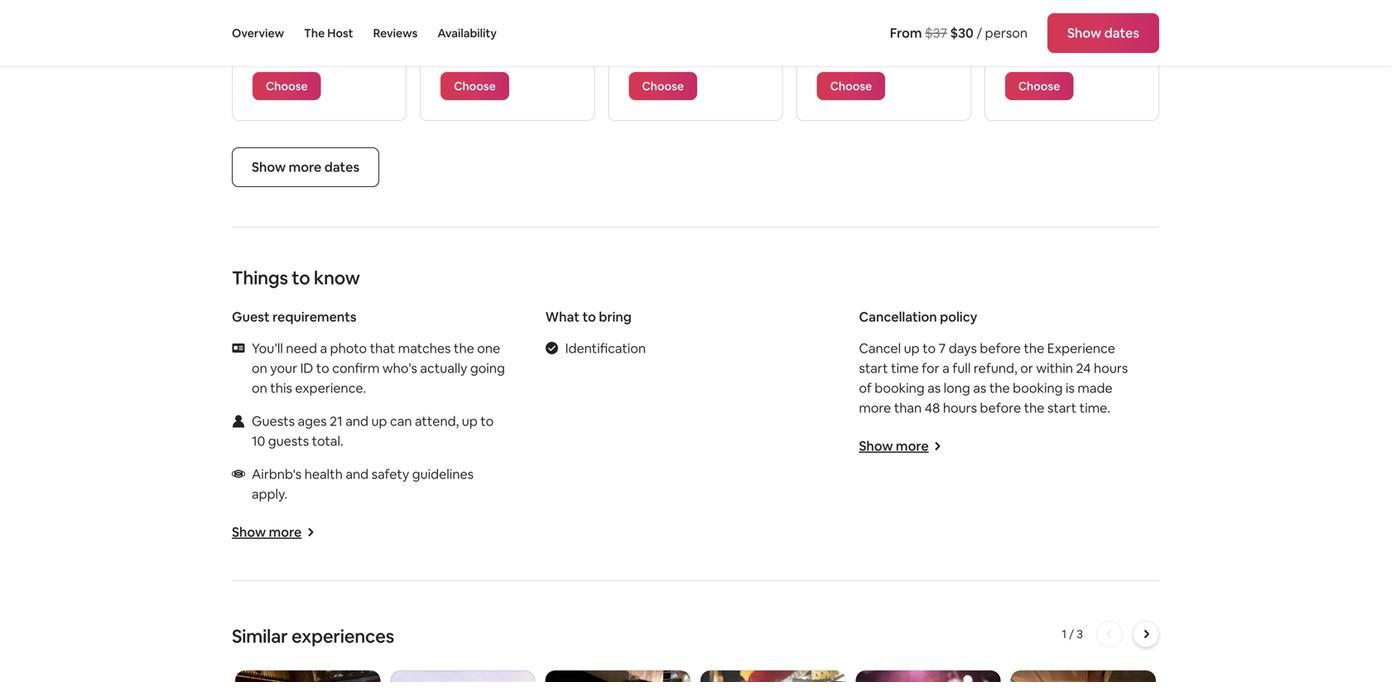 Task type: describe. For each thing, give the bounding box(es) containing it.
one
[[477, 340, 500, 357]]

guest requirements
[[232, 308, 357, 325]]

1 vertical spatial hours
[[943, 400, 977, 417]]

from $37 $30 / person
[[890, 24, 1028, 41]]

dates inside "link"
[[324, 159, 359, 176]]

more inside the show more dates "link"
[[289, 159, 322, 176]]

and inside airbnb's health and safety guidelines apply.
[[346, 466, 369, 483]]

attend,
[[415, 413, 459, 430]]

guests
[[252, 413, 295, 430]]

confirm
[[332, 360, 380, 377]]

airbnb's
[[252, 466, 302, 483]]

the host
[[304, 26, 353, 41]]

show more link
[[859, 438, 942, 455]]

$30 / person
[[1031, 40, 1109, 57]]

reviews
[[373, 26, 418, 41]]

availability button
[[438, 0, 497, 66]]

more inside cancel up to 7 days before the experience start time for a full refund, or within 24 hours of booking as long as the booking is made more than 48 hours before the start time.
[[859, 400, 891, 417]]

overview
[[232, 26, 284, 41]]

1 horizontal spatial up
[[462, 413, 478, 430]]

show more dates
[[252, 159, 359, 176]]

airbnb's health and safety guidelines apply.
[[252, 466, 474, 503]]

things
[[232, 266, 288, 290]]

2 before from the top
[[980, 400, 1021, 417]]

1
[[1062, 627, 1067, 642]]

0 horizontal spatial $30
[[950, 24, 974, 41]]

what
[[545, 308, 580, 325]]

to left bring
[[582, 308, 596, 325]]

can
[[390, 413, 412, 430]]

show dates
[[1067, 24, 1139, 41]]

refund,
[[974, 360, 1018, 377]]

you'll
[[252, 340, 283, 357]]

24
[[1076, 360, 1091, 377]]

ages
[[298, 413, 327, 430]]

1 horizontal spatial person
[[1066, 40, 1109, 57]]

to inside the guests ages 21 and up can attend, up to 10 guests total.
[[481, 413, 494, 430]]

cancellation policy
[[859, 308, 977, 325]]

for
[[922, 360, 940, 377]]

and inside the guests ages 21 and up can attend, up to 10 guests total.
[[345, 413, 368, 430]]

a inside cancel up to 7 days before the experience start time for a full refund, or within 24 hours of booking as long as the booking is made more than 48 hours before the start time.
[[942, 360, 950, 377]]

bring
[[599, 308, 632, 325]]

apply.
[[252, 486, 287, 503]]

cancellation
[[859, 308, 937, 325]]

need
[[286, 340, 317, 357]]

this
[[270, 380, 292, 397]]

the
[[304, 26, 325, 41]]

from
[[890, 24, 922, 41]]

long
[[944, 380, 970, 397]]

your
[[270, 360, 297, 377]]

safety
[[372, 466, 409, 483]]

0 horizontal spatial person
[[985, 24, 1028, 41]]

0 horizontal spatial /
[[977, 24, 982, 41]]

show more button
[[232, 524, 315, 541]]

1 / 3
[[1062, 627, 1083, 642]]

than
[[894, 400, 922, 417]]

who's
[[382, 360, 417, 377]]

things to know
[[232, 266, 360, 290]]

2 booking from the left
[[1013, 380, 1063, 397]]

1 horizontal spatial start
[[1047, 400, 1077, 417]]

the down or
[[1024, 400, 1045, 417]]

photo
[[330, 340, 367, 357]]

going
[[470, 360, 505, 377]]

experiences
[[291, 625, 394, 648]]

21
[[330, 413, 343, 430]]

of
[[859, 380, 872, 397]]



Task type: locate. For each thing, give the bounding box(es) containing it.
a right for
[[942, 360, 950, 377]]

up inside cancel up to 7 days before the experience start time for a full refund, or within 24 hours of booking as long as the booking is made more than 48 hours before the start time.
[[904, 340, 920, 357]]

0 horizontal spatial dates
[[324, 159, 359, 176]]

0 horizontal spatial as
[[928, 380, 941, 397]]

the
[[454, 340, 474, 357], [1024, 340, 1044, 357], [989, 380, 1010, 397], [1024, 400, 1045, 417]]

time
[[891, 360, 919, 377]]

policy
[[940, 308, 977, 325]]

to right attend,
[[481, 413, 494, 430]]

0 vertical spatial show more
[[859, 438, 929, 455]]

1 horizontal spatial hours
[[1094, 360, 1128, 377]]

0 horizontal spatial booking
[[875, 380, 925, 397]]

and right 21
[[345, 413, 368, 430]]

health
[[304, 466, 343, 483]]

2 horizontal spatial /
[[1069, 627, 1074, 642]]

or
[[1020, 360, 1033, 377]]

1 vertical spatial before
[[980, 400, 1021, 417]]

0 vertical spatial before
[[980, 340, 1021, 357]]

1 horizontal spatial dates
[[1104, 24, 1139, 41]]

is
[[1066, 380, 1075, 397]]

show more for show more button
[[232, 524, 302, 541]]

id
[[300, 360, 313, 377]]

0 horizontal spatial a
[[320, 340, 327, 357]]

to inside cancel up to 7 days before the experience start time for a full refund, or within 24 hours of booking as long as the booking is made more than 48 hours before the start time.
[[923, 340, 936, 357]]

1 as from the left
[[928, 380, 941, 397]]

10
[[252, 433, 265, 450]]

7
[[939, 340, 946, 357]]

0 vertical spatial a
[[320, 340, 327, 357]]

up right attend,
[[462, 413, 478, 430]]

booking down time
[[875, 380, 925, 397]]

hours
[[1094, 360, 1128, 377], [943, 400, 977, 417]]

overview button
[[232, 0, 284, 66]]

to left 7 on the right of the page
[[923, 340, 936, 357]]

as up 48
[[928, 380, 941, 397]]

0 vertical spatial hours
[[1094, 360, 1128, 377]]

what to bring
[[545, 308, 632, 325]]

2 as from the left
[[973, 380, 987, 397]]

matches
[[398, 340, 451, 357]]

within
[[1036, 360, 1073, 377]]

1 horizontal spatial a
[[942, 360, 950, 377]]

start down is
[[1047, 400, 1077, 417]]

/ right 1
[[1069, 627, 1074, 642]]

the host button
[[304, 0, 353, 66]]

$30 right $37
[[950, 24, 974, 41]]

to
[[292, 266, 310, 290], [582, 308, 596, 325], [923, 340, 936, 357], [316, 360, 329, 377], [481, 413, 494, 430]]

/ for 1 / 3
[[1069, 627, 1074, 642]]

/ left show dates
[[1058, 40, 1063, 57]]

1 booking from the left
[[875, 380, 925, 397]]

1 vertical spatial start
[[1047, 400, 1077, 417]]

up up time
[[904, 340, 920, 357]]

before
[[980, 340, 1021, 357], [980, 400, 1021, 417]]

$30 left show dates
[[1031, 40, 1055, 57]]

1 horizontal spatial booking
[[1013, 380, 1063, 397]]

guests ages 21 and up can attend, up to 10 guests total.
[[252, 413, 494, 450]]

show more
[[859, 438, 929, 455], [232, 524, 302, 541]]

1 vertical spatial dates
[[324, 159, 359, 176]]

2 on from the top
[[252, 380, 267, 397]]

requirements
[[273, 308, 357, 325]]

person
[[985, 24, 1028, 41], [1066, 40, 1109, 57]]

cancel up to 7 days before the experience start time for a full refund, or within 24 hours of booking as long as the booking is made more than 48 hours before the start time.
[[859, 340, 1128, 417]]

show more for show more link
[[859, 438, 929, 455]]

time.
[[1080, 400, 1111, 417]]

on down you'll
[[252, 360, 267, 377]]

1 vertical spatial and
[[346, 466, 369, 483]]

start
[[859, 360, 888, 377], [1047, 400, 1077, 417]]

1 horizontal spatial show more
[[859, 438, 929, 455]]

show more dates link
[[232, 147, 379, 187]]

0 horizontal spatial hours
[[943, 400, 977, 417]]

show inside "link"
[[252, 159, 286, 176]]

that
[[370, 340, 395, 357]]

host
[[327, 26, 353, 41]]

1 and from the top
[[345, 413, 368, 430]]

you'll need a photo that matches the one on your id to confirm who's actually going on this experience.
[[252, 340, 505, 397]]

show
[[1067, 24, 1102, 41], [252, 159, 286, 176], [859, 438, 893, 455], [232, 524, 266, 541]]

and left safety
[[346, 466, 369, 483]]

availability
[[438, 26, 497, 41]]

on left this
[[252, 380, 267, 397]]

actually
[[420, 360, 467, 377]]

to inside you'll need a photo that matches the one on your id to confirm who's actually going on this experience.
[[316, 360, 329, 377]]

more
[[289, 159, 322, 176], [859, 400, 891, 417], [896, 438, 929, 455], [269, 524, 302, 541]]

1 vertical spatial a
[[942, 360, 950, 377]]

guidelines
[[412, 466, 474, 483]]

hours down long
[[943, 400, 977, 417]]

total.
[[312, 433, 343, 450]]

show dates link
[[1048, 13, 1159, 53]]

0 horizontal spatial show more
[[232, 524, 302, 541]]

/ right $37
[[977, 24, 982, 41]]

1 on from the top
[[252, 360, 267, 377]]

similar
[[232, 625, 288, 648]]

1 before from the top
[[980, 340, 1021, 357]]

1 horizontal spatial $30
[[1031, 40, 1055, 57]]

show more down the than
[[859, 438, 929, 455]]

$30
[[950, 24, 974, 41], [1031, 40, 1055, 57]]

1 vertical spatial show more
[[232, 524, 302, 541]]

the up or
[[1024, 340, 1044, 357]]

3
[[1077, 627, 1083, 642]]

0 vertical spatial and
[[345, 413, 368, 430]]

$37
[[925, 24, 947, 41]]

a right need
[[320, 340, 327, 357]]

on
[[252, 360, 267, 377], [252, 380, 267, 397]]

booking
[[875, 380, 925, 397], [1013, 380, 1063, 397]]

0 horizontal spatial start
[[859, 360, 888, 377]]

before up refund,
[[980, 340, 1021, 357]]

as
[[928, 380, 941, 397], [973, 380, 987, 397]]

0 vertical spatial dates
[[1104, 24, 1139, 41]]

the left 'one'
[[454, 340, 474, 357]]

and
[[345, 413, 368, 430], [346, 466, 369, 483]]

hours up 'made' at the right of page
[[1094, 360, 1128, 377]]

a inside you'll need a photo that matches the one on your id to confirm who's actually going on this experience.
[[320, 340, 327, 357]]

a
[[320, 340, 327, 357], [942, 360, 950, 377]]

2 and from the top
[[346, 466, 369, 483]]

0 vertical spatial start
[[859, 360, 888, 377]]

booking down or
[[1013, 380, 1063, 397]]

1 vertical spatial on
[[252, 380, 267, 397]]

as right long
[[973, 380, 987, 397]]

days
[[949, 340, 977, 357]]

guests
[[268, 433, 309, 450]]

up
[[904, 340, 920, 357], [371, 413, 387, 430], [462, 413, 478, 430]]

experience.
[[295, 380, 366, 397]]

to right id
[[316, 360, 329, 377]]

/
[[977, 24, 982, 41], [1058, 40, 1063, 57], [1069, 627, 1074, 642]]

to left the know
[[292, 266, 310, 290]]

0 vertical spatial on
[[252, 360, 267, 377]]

/ for $30 / person
[[1058, 40, 1063, 57]]

experience
[[1047, 340, 1115, 357]]

1 horizontal spatial /
[[1058, 40, 1063, 57]]

the down refund,
[[989, 380, 1010, 397]]

reviews button
[[373, 0, 418, 66]]

2 horizontal spatial up
[[904, 340, 920, 357]]

dates
[[1104, 24, 1139, 41], [324, 159, 359, 176]]

cancel
[[859, 340, 901, 357]]

know
[[314, 266, 360, 290]]

identification
[[565, 340, 646, 357]]

start down cancel
[[859, 360, 888, 377]]

the inside you'll need a photo that matches the one on your id to confirm who's actually going on this experience.
[[454, 340, 474, 357]]

0 horizontal spatial up
[[371, 413, 387, 430]]

48
[[925, 400, 940, 417]]

1 horizontal spatial as
[[973, 380, 987, 397]]

show more down apply.
[[232, 524, 302, 541]]

before down refund,
[[980, 400, 1021, 417]]

guest
[[232, 308, 270, 325]]

made
[[1078, 380, 1113, 397]]

similar experiences
[[232, 625, 394, 648]]

full
[[952, 360, 971, 377]]

up left can
[[371, 413, 387, 430]]



Task type: vqa. For each thing, say whether or not it's contained in the screenshot.
the topmost 19
no



